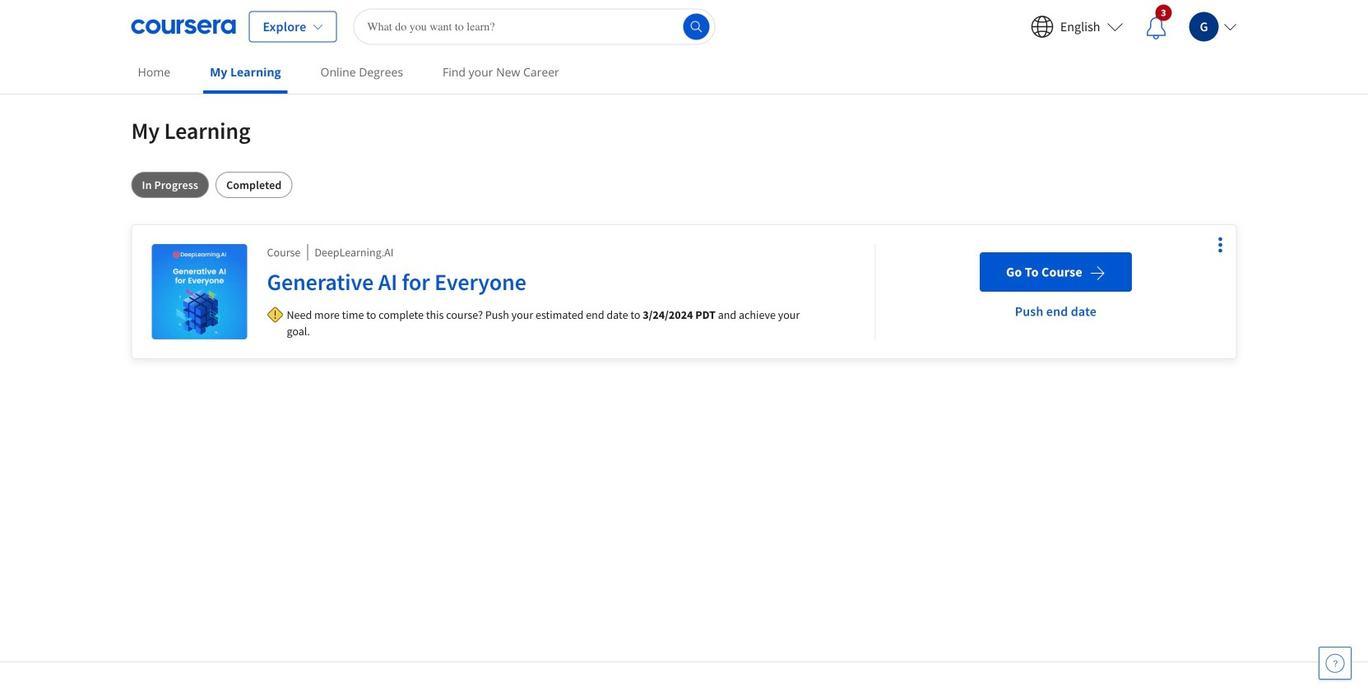 Task type: describe. For each thing, give the bounding box(es) containing it.
help center image
[[1326, 654, 1345, 674]]



Task type: locate. For each thing, give the bounding box(es) containing it.
tab list
[[131, 172, 1237, 198]]

None search field
[[353, 9, 715, 45]]

coursera image
[[131, 14, 236, 40]]

generative ai for everyone image
[[152, 244, 247, 340]]

more option for generative ai for everyone image
[[1209, 234, 1232, 257]]

What do you want to learn? text field
[[353, 9, 715, 45]]



Task type: vqa. For each thing, say whether or not it's contained in the screenshot.
What Do You Want To Learn? text box
yes



